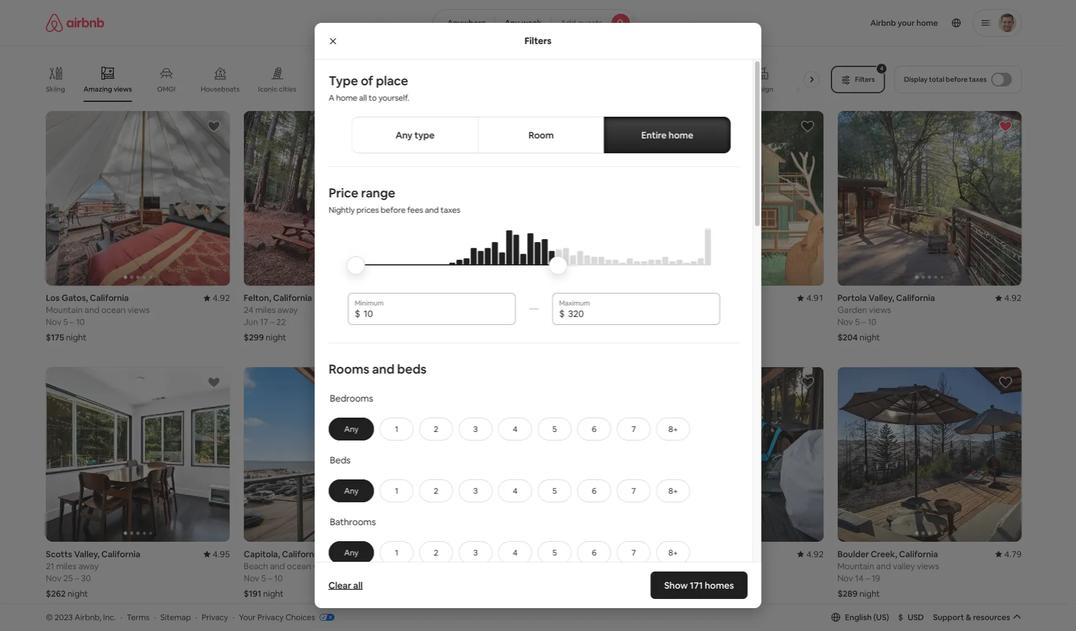 Task type: vqa. For each thing, say whether or not it's contained in the screenshot.
1st 5 button from the top of the FILTERS dialog
yes



Task type: locate. For each thing, give the bounding box(es) containing it.
mountain inside boulder creek, california mountain and valley views nov 14 – 19 $289 night
[[838, 561, 875, 572]]

4 button for bathrooms
[[498, 542, 532, 565]]

sitemap
[[160, 613, 191, 623]]

boulder up the 12
[[442, 293, 473, 304]]

anywhere
[[447, 18, 486, 28]]

nightly
[[329, 205, 355, 215]]

8+ element for beds
[[668, 486, 678, 497]]

mountain inside the los gatos, california mountain views
[[442, 561, 479, 572]]

2 vertical spatial any element
[[341, 548, 362, 558]]

1 vertical spatial add to wishlist: felton, california image
[[801, 376, 815, 390]]

1 vertical spatial add to wishlist: boulder creek, california image
[[999, 376, 1013, 390]]

– inside los gatos, california mountain and ocean views nov 5 – 10 $175 night
[[70, 317, 74, 328]]

14
[[855, 573, 864, 584]]

2 any button from the top
[[329, 480, 374, 503]]

2 valley from the left
[[893, 561, 915, 572]]

0 vertical spatial show
[[507, 562, 528, 573]]

3 2 button from the top
[[419, 542, 453, 565]]

1 3 button from the top
[[459, 418, 492, 441]]

show left 171
[[664, 580, 688, 592]]

skiing
[[46, 85, 65, 94]]

0 horizontal spatial privacy
[[202, 613, 228, 623]]

3 3 button from the top
[[459, 542, 492, 565]]

0 vertical spatial boulder
[[442, 293, 473, 304]]

of
[[361, 72, 373, 89]]

1 horizontal spatial $ text field
[[568, 308, 713, 320]]

1 17 from the left
[[260, 317, 268, 328]]

creek, up nov 12 – 17 $201 night
[[475, 293, 502, 304]]

show left map
[[507, 562, 528, 573]]

0 horizontal spatial 4.92 out of 5 average rating image
[[204, 293, 230, 304]]

add to wishlist: felton, california image
[[405, 120, 419, 133], [801, 376, 815, 390]]

night right $175
[[66, 332, 86, 343]]

$175
[[46, 332, 64, 343]]

3 for beds
[[473, 486, 478, 497]]

0 horizontal spatial gatos,
[[62, 293, 88, 304]]

4.79 out of 5 average rating image
[[995, 549, 1022, 560]]

gatos, inside los gatos, california mountain and ocean views nov 5 – 10 $175 night
[[62, 293, 88, 304]]

group containing amazing views
[[46, 57, 845, 102]]

privacy left your
[[202, 613, 228, 623]]

any button down the bedrooms
[[329, 418, 374, 441]]

felton, right 5.0 at the right top of page
[[640, 293, 667, 304]]

any button down bathrooms
[[329, 542, 374, 565]]

1 any button from the top
[[329, 418, 374, 441]]

1 horizontal spatial creek,
[[871, 549, 897, 560]]

1 vertical spatial all
[[353, 580, 363, 592]]

1 horizontal spatial miles
[[255, 305, 276, 316]]

any down bathrooms
[[344, 548, 358, 558]]

$ text field down 4.9
[[363, 308, 509, 320]]

home inside type of place a home all to yourself.
[[336, 93, 357, 103]]

&
[[966, 613, 972, 623]]

2 8+ button from the top
[[656, 480, 690, 503]]

any button for bedrooms
[[329, 418, 374, 441]]

any element
[[341, 424, 362, 435], [341, 486, 362, 497], [341, 548, 362, 558]]

add to wishlist: los gatos, california image
[[207, 120, 221, 133]]

2 button for bedrooms
[[419, 418, 453, 441]]

17 right jun
[[260, 317, 268, 328]]

© 2023 airbnb, inc. ·
[[46, 613, 122, 623]]

total
[[929, 75, 945, 84]]

0 vertical spatial 6 button
[[577, 418, 611, 441]]

$ left 'usd'
[[899, 613, 903, 623]]

1 vertical spatial 4.91 out of 5 average rating image
[[402, 549, 428, 560]]

0 horizontal spatial valley,
[[74, 549, 100, 560]]

2 8+ element from the top
[[668, 486, 678, 497]]

None search field
[[433, 9, 635, 37]]

0 vertical spatial away
[[278, 305, 298, 316]]

0 vertical spatial 8+ button
[[656, 418, 690, 441]]

1 privacy from the left
[[202, 613, 228, 623]]

17
[[260, 317, 268, 328], [476, 317, 484, 328]]

california
[[90, 293, 129, 304], [273, 293, 312, 304], [503, 293, 542, 304], [669, 293, 708, 304], [896, 293, 935, 304], [101, 549, 140, 560], [282, 549, 321, 560], [486, 549, 525, 560], [669, 549, 708, 560], [899, 549, 938, 560]]

1 horizontal spatial away
[[278, 305, 298, 316]]

2 vertical spatial 8+ button
[[656, 542, 690, 565]]

7 button for beds
[[617, 480, 650, 503]]

0 vertical spatial add to wishlist: boulder creek, california image
[[603, 120, 617, 133]]

tab list containing any type
[[351, 117, 731, 154]]

any element for beds
[[341, 486, 362, 497]]

1 vertical spatial 4
[[513, 486, 517, 497]]

$ text field up the $258
[[568, 308, 713, 320]]

room
[[528, 129, 554, 141]]

5
[[63, 317, 68, 328], [657, 317, 662, 328], [855, 317, 860, 328], [552, 424, 557, 435], [552, 486, 557, 497], [552, 548, 557, 558], [261, 573, 266, 584]]

1 7 button from the top
[[617, 418, 650, 441]]

amazing pools
[[797, 85, 845, 94]]

dec
[[675, 573, 691, 584]]

boulder up 14
[[838, 549, 869, 560]]

6 button for bathrooms
[[577, 542, 611, 565]]

los gatos, california mountain views
[[442, 549, 525, 572]]

valley up $ usd
[[893, 561, 915, 572]]

home right a
[[336, 93, 357, 103]]

any up bathrooms
[[344, 486, 358, 497]]

beds
[[397, 361, 426, 377]]

2 vertical spatial 4 button
[[498, 542, 532, 565]]

4.9 out of 5 average rating image
[[407, 293, 428, 304]]

· left your
[[233, 613, 235, 623]]

1 vertical spatial creek,
[[871, 549, 897, 560]]

boulder
[[442, 293, 473, 304], [838, 549, 869, 560]]

amazing views
[[84, 85, 132, 94]]

3 5 button from the top
[[538, 542, 571, 565]]

8+ element
[[668, 424, 678, 435], [668, 486, 678, 497], [668, 548, 678, 558]]

1 horizontal spatial gatos,
[[457, 549, 484, 560]]

6
[[592, 424, 596, 435], [592, 486, 596, 497], [592, 548, 596, 558]]

0 vertical spatial 4.91
[[807, 293, 824, 304]]

1 vertical spatial 7 button
[[617, 480, 650, 503]]

felton, up 28
[[640, 549, 667, 560]]

privacy right your
[[257, 613, 284, 623]]

away inside scotts valley, california 21 miles away nov 25 – 30 $262 night
[[78, 561, 99, 572]]

1 5 button from the top
[[538, 418, 571, 441]]

1 vertical spatial before
[[381, 205, 405, 215]]

2 8+ from the top
[[668, 486, 678, 497]]

3 button for bedrooms
[[459, 418, 492, 441]]

iconic cities
[[258, 85, 296, 94]]

3 7 from the top
[[631, 548, 636, 558]]

valley inside felton, california mountain and valley views nov 28 – dec 3 $302 night
[[695, 561, 717, 572]]

1 vertical spatial 2
[[434, 486, 438, 497]]

4.79
[[1005, 549, 1022, 560]]

gatos, inside the los gatos, california mountain views
[[457, 549, 484, 560]]

3 8+ button from the top
[[656, 542, 690, 565]]

3 8+ from the top
[[668, 548, 678, 558]]

valley
[[695, 561, 717, 572], [893, 561, 915, 572]]

0 vertical spatial 5 button
[[538, 418, 571, 441]]

add to wishlist: boulder creek, california image
[[603, 120, 617, 133], [999, 376, 1013, 390]]

3 1 from the top
[[395, 548, 398, 558]]

3 7 button from the top
[[617, 542, 650, 565]]

felton, up 24
[[244, 293, 271, 304]]

valley, inside scotts valley, california 21 miles away nov 25 – 30 $262 night
[[74, 549, 100, 560]]

taxes right fees
[[440, 205, 460, 215]]

2 2 button from the top
[[419, 480, 453, 503]]

away inside felton, california 24 miles away jun 17 – 22 $299 night
[[278, 305, 298, 316]]

any element for bedrooms
[[341, 424, 362, 435]]

7 for bedrooms
[[631, 424, 636, 435]]

3 8+ element from the top
[[668, 548, 678, 558]]

0 horizontal spatial $
[[355, 308, 360, 320]]

2 5 button from the top
[[538, 480, 571, 503]]

capitola, california beach and ocean views nov 5 – 10 $191 night
[[244, 549, 335, 600]]

valley, inside portola valley, california garden views nov 5 – 10 $204 night
[[869, 293, 895, 304]]

3 6 button from the top
[[577, 542, 611, 565]]

nov inside 'capitola, california beach and ocean views nov 5 – 10 $191 night'
[[244, 573, 259, 584]]

2 vertical spatial 2 button
[[419, 542, 453, 565]]

1 1 from the top
[[395, 424, 398, 435]]

3 inside felton, california mountain and valley views nov 28 – dec 3 $302 night
[[693, 573, 698, 584]]

valley, up 30
[[74, 549, 100, 560]]

2 7 button from the top
[[617, 480, 650, 503]]

and inside 'capitola, california beach and ocean views nov 5 – 10 $191 night'
[[270, 561, 285, 572]]

and inside felton, california mountain and garden views nov 5 – 10 $258 night
[[678, 305, 693, 316]]

1 horizontal spatial 4.92 out of 5 average rating image
[[797, 549, 824, 560]]

1 vertical spatial 8+ element
[[668, 486, 678, 497]]

night right the $258
[[661, 332, 682, 343]]

all right clear
[[353, 580, 363, 592]]

0 vertical spatial 4.92 out of 5 average rating image
[[204, 293, 230, 304]]

0 horizontal spatial 4.91
[[411, 549, 428, 560]]

show inside filters dialog
[[664, 580, 688, 592]]

away up 22
[[278, 305, 298, 316]]

gatos, for and
[[62, 293, 88, 304]]

0 horizontal spatial los
[[46, 293, 60, 304]]

2 vertical spatial 1 button
[[380, 542, 413, 565]]

7
[[631, 424, 636, 435], [631, 486, 636, 497], [631, 548, 636, 558]]

$302
[[640, 589, 660, 600]]

2 2 from the top
[[434, 486, 438, 497]]

tab list
[[351, 117, 731, 154]]

add to wishlist: boulder creek, california image for nov 12 – 17 $201 night
[[603, 120, 617, 133]]

los gatos, california mountain and ocean views nov 5 – 10 $175 night
[[46, 293, 150, 343]]

1 horizontal spatial 4.91
[[807, 293, 824, 304]]

3 4 button from the top
[[498, 542, 532, 565]]

2 vertical spatial 1
[[395, 548, 398, 558]]

views inside felton, california mountain and garden views nov 5 – 10 $258 night
[[725, 305, 747, 316]]

los for los gatos, california mountain views
[[442, 549, 456, 560]]

3 6 from the top
[[592, 548, 596, 558]]

before left fees
[[381, 205, 405, 215]]

1 vertical spatial 7
[[631, 486, 636, 497]]

0 vertical spatial 1
[[395, 424, 398, 435]]

2 vertical spatial 7
[[631, 548, 636, 558]]

2 1 from the top
[[395, 486, 398, 497]]

capitola,
[[244, 549, 280, 560]]

4.91 out of 5 average rating image
[[797, 293, 824, 304], [402, 549, 428, 560]]

1 valley from the left
[[695, 561, 717, 572]]

creek, up 19
[[871, 549, 897, 560]]

night down 22
[[266, 332, 286, 343]]

support
[[933, 613, 964, 623]]

1 horizontal spatial add to wishlist: boulder creek, california image
[[999, 376, 1013, 390]]

remove from wishlist: portola valley, california image
[[999, 120, 1013, 133]]

any for bathrooms
[[344, 548, 358, 558]]

filters
[[525, 35, 552, 47]]

any button for bathrooms
[[329, 542, 374, 565]]

home right entire
[[668, 129, 693, 141]]

night down the 12
[[462, 332, 483, 343]]

0 horizontal spatial taxes
[[440, 205, 460, 215]]

california inside 'capitola, california beach and ocean views nov 5 – 10 $191 night'
[[282, 549, 321, 560]]

1 6 button from the top
[[577, 418, 611, 441]]

profile element
[[648, 0, 1022, 46]]

before inside "button"
[[946, 75, 968, 84]]

2 vertical spatial 8+ element
[[668, 548, 678, 558]]

nov left 28
[[640, 573, 655, 584]]

nov inside portola valley, california garden views nov 5 – 10 $204 night
[[838, 317, 853, 328]]

10 inside 'capitola, california beach and ocean views nov 5 – 10 $191 night'
[[274, 573, 283, 584]]

any element down the bedrooms
[[341, 424, 362, 435]]

5 inside felton, california mountain and garden views nov 5 – 10 $258 night
[[657, 317, 662, 328]]

any element down bathrooms
[[341, 548, 362, 558]]

4.91 out of 5 average rating image for felton, california mountain and garden views nov 5 – 10 $258 night
[[797, 293, 824, 304]]

nov inside felton, california mountain and valley views nov 28 – dec 3 $302 night
[[640, 573, 655, 584]]

night inside portola valley, california garden views nov 5 – 10 $204 night
[[860, 332, 880, 343]]

1 vertical spatial valley,
[[74, 549, 100, 560]]

mountain for los gatos, california mountain views
[[442, 561, 479, 572]]

scotts
[[46, 549, 72, 560]]

4.92
[[213, 293, 230, 304], [1005, 293, 1022, 304], [807, 549, 824, 560]]

1 horizontal spatial show
[[664, 580, 688, 592]]

5 inside 'capitola, california beach and ocean views nov 5 – 10 $191 night'
[[261, 573, 266, 584]]

garden
[[695, 305, 723, 316]]

8+ for beds
[[668, 486, 678, 497]]

21
[[46, 561, 54, 572]]

rooms and beds
[[329, 361, 426, 377]]

1 vertical spatial 4.92 out of 5 average rating image
[[797, 549, 824, 560]]

8+ button for beds
[[656, 480, 690, 503]]

1 horizontal spatial los
[[442, 549, 456, 560]]

– inside 'capitola, california beach and ocean views nov 5 – 10 $191 night'
[[268, 573, 272, 584]]

8+
[[668, 424, 678, 435], [668, 486, 678, 497], [668, 548, 678, 558]]

0 vertical spatial valley,
[[869, 293, 895, 304]]

any element for bathrooms
[[341, 548, 362, 558]]

1 1 button from the top
[[380, 418, 413, 441]]

2 vertical spatial 2
[[434, 548, 438, 558]]

6 for bathrooms
[[592, 548, 596, 558]]

mountain inside felton, california mountain and valley views nov 28 – dec 3 $302 night
[[640, 561, 677, 572]]

1 vertical spatial 8+ button
[[656, 480, 690, 503]]

miles right 24
[[255, 305, 276, 316]]

1 vertical spatial away
[[78, 561, 99, 572]]

2 4 button from the top
[[498, 480, 532, 503]]

add to wishlist: scotts valley, california image
[[207, 376, 221, 390]]

2 vertical spatial 6 button
[[577, 542, 611, 565]]

and inside price range nightly prices before fees and taxes
[[425, 205, 439, 215]]

night inside felton, california mountain and valley views nov 28 – dec 3 $302 night
[[662, 589, 682, 600]]

1 vertical spatial ocean
[[287, 561, 311, 572]]

4.93 out of 5 average rating image
[[599, 549, 626, 560]]

views inside group
[[114, 85, 132, 94]]

1 horizontal spatial home
[[668, 129, 693, 141]]

before inside price range nightly prices before fees and taxes
[[381, 205, 405, 215]]

3 any element from the top
[[341, 548, 362, 558]]

3 1 button from the top
[[380, 542, 413, 565]]

show inside button
[[507, 562, 528, 573]]

0 horizontal spatial before
[[381, 205, 405, 215]]

all left to
[[359, 93, 367, 103]]

night down 30
[[68, 589, 88, 600]]

add to wishlist: felton, california image for 4.92
[[801, 376, 815, 390]]

1 6 from the top
[[592, 424, 596, 435]]

5 inside portola valley, california garden views nov 5 – 10 $204 night
[[855, 317, 860, 328]]

felton, inside felton, california mountain and valley views nov 28 – dec 3 $302 night
[[640, 549, 667, 560]]

0 horizontal spatial show
[[507, 562, 528, 573]]

nov down 21
[[46, 573, 61, 584]]

3 2 from the top
[[434, 548, 438, 558]]

1 vertical spatial 8+
[[668, 486, 678, 497]]

entire home button
[[604, 117, 731, 154]]

12
[[459, 317, 468, 328]]

3 4 from the top
[[513, 548, 517, 558]]

views inside boulder creek, california mountain and valley views nov 14 – 19 $289 night
[[917, 561, 939, 572]]

1 8+ element from the top
[[668, 424, 678, 435]]

0 horizontal spatial 4.92
[[213, 293, 230, 304]]

0 horizontal spatial boulder
[[442, 293, 473, 304]]

2 6 button from the top
[[577, 480, 611, 503]]

felton, inside felton, california 24 miles away jun 17 – 22 $299 night
[[244, 293, 271, 304]]

0 vertical spatial 2 button
[[419, 418, 453, 441]]

1 4 button from the top
[[498, 418, 532, 441]]

add to wishlist: boulder creek, california image for boulder creek, california mountain and valley views nov 14 – 19 $289 night
[[999, 376, 1013, 390]]

1 vertical spatial any element
[[341, 486, 362, 497]]

56% of stays are available in the price range you selected. image
[[357, 229, 711, 298]]

any button up bathrooms
[[329, 480, 374, 503]]

gatos, for views
[[457, 549, 484, 560]]

4.92 out of 5 average rating image
[[204, 293, 230, 304], [797, 549, 824, 560]]

and inside felton, california mountain and valley views nov 28 – dec 3 $302 night
[[678, 561, 693, 572]]

night inside los gatos, california mountain and ocean views nov 5 – 10 $175 night
[[66, 332, 86, 343]]

$ down 56% of stays are available in the price range you selected. image
[[559, 308, 565, 320]]

2 vertical spatial any button
[[329, 542, 374, 565]]

1 button for bathrooms
[[380, 542, 413, 565]]

los for los gatos, california mountain and ocean views nov 5 – 10 $175 night
[[46, 293, 60, 304]]

miles up 25
[[56, 561, 77, 572]]

$204
[[838, 332, 858, 343]]

2 · from the left
[[154, 613, 156, 623]]

valley up show 171 homes at the right bottom of the page
[[695, 561, 717, 572]]

0 vertical spatial any element
[[341, 424, 362, 435]]

1 7 from the top
[[631, 424, 636, 435]]

8+ element for bedrooms
[[668, 424, 678, 435]]

0 horizontal spatial $ text field
[[363, 308, 509, 320]]

0 horizontal spatial 4.91 out of 5 average rating image
[[402, 549, 428, 560]]

0 horizontal spatial amazing
[[84, 85, 112, 94]]

3 for bathrooms
[[473, 548, 478, 558]]

1 8+ button from the top
[[656, 418, 690, 441]]

1 vertical spatial 4 button
[[498, 480, 532, 503]]

2 vertical spatial 8+
[[668, 548, 678, 558]]

any type button
[[351, 117, 478, 154]]

portola valley, california garden views nov 5 – 10 $204 night
[[838, 293, 935, 343]]

1 horizontal spatial 4.92
[[807, 549, 824, 560]]

tab list inside filters dialog
[[351, 117, 731, 154]]

0 vertical spatial 4
[[513, 424, 517, 435]]

1 2 from the top
[[434, 424, 438, 435]]

all
[[359, 93, 367, 103], [353, 580, 363, 592]]

$262
[[46, 589, 66, 600]]

7 button for bathrooms
[[617, 542, 650, 565]]

any inside search box
[[505, 18, 520, 28]]

garden
[[838, 305, 867, 316]]

2 1 button from the top
[[380, 480, 413, 503]]

30
[[81, 573, 91, 584]]

0 vertical spatial 7 button
[[617, 418, 650, 441]]

mountain for boulder creek, california mountain and valley views nov 14 – 19 $289 night
[[838, 561, 875, 572]]

home
[[336, 93, 357, 103], [668, 129, 693, 141]]

1 4 from the top
[[513, 424, 517, 435]]

– inside portola valley, california garden views nov 5 – 10 $204 night
[[862, 317, 866, 328]]

4 for bathrooms
[[513, 548, 517, 558]]

any for beds
[[344, 486, 358, 497]]

2 17 from the left
[[476, 317, 484, 328]]

felton, inside felton, california mountain and garden views nov 5 – 10 $258 night
[[640, 293, 667, 304]]

4 for bedrooms
[[513, 424, 517, 435]]

creek, inside boulder creek, california mountain and valley views nov 14 – 19 $289 night
[[871, 549, 897, 560]]

california inside portola valley, california garden views nov 5 – 10 $204 night
[[896, 293, 935, 304]]

0 vertical spatial los
[[46, 293, 60, 304]]

valley inside boulder creek, california mountain and valley views nov 14 – 19 $289 night
[[893, 561, 915, 572]]

night down 19
[[860, 589, 880, 600]]

felton, for felton, california mountain and garden views nov 5 – 10 $258 night
[[640, 293, 667, 304]]

mountain inside los gatos, california mountain and ocean views nov 5 – 10 $175 night
[[46, 305, 83, 316]]

$ text field
[[363, 308, 509, 320], [568, 308, 713, 320]]

boulder inside boulder creek, california mountain and valley views nov 14 – 19 $289 night
[[838, 549, 869, 560]]

2 vertical spatial 3 button
[[459, 542, 492, 565]]

4 · from the left
[[233, 613, 235, 623]]

california inside felton, california mountain and garden views nov 5 – 10 $258 night
[[669, 293, 708, 304]]

0 vertical spatial taxes
[[969, 75, 987, 84]]

taxes inside "button"
[[969, 75, 987, 84]]

nov inside felton, california mountain and garden views nov 5 – 10 $258 night
[[640, 317, 655, 328]]

amazing left pools on the right top of the page
[[797, 85, 825, 94]]

10 inside portola valley, california garden views nov 5 – 10 $204 night
[[868, 317, 877, 328]]

night down 28
[[662, 589, 682, 600]]

nov down beach
[[244, 573, 259, 584]]

1 8+ from the top
[[668, 424, 678, 435]]

2 vertical spatial 6
[[592, 548, 596, 558]]

1 vertical spatial 3 button
[[459, 480, 492, 503]]

california inside boulder creek, california mountain and valley views nov 14 – 19 $289 night
[[899, 549, 938, 560]]

1 horizontal spatial add to wishlist: felton, california image
[[801, 376, 815, 390]]

miles inside felton, california 24 miles away jun 17 – 22 $299 night
[[255, 305, 276, 316]]

night right $191
[[263, 589, 284, 600]]

your privacy choices link
[[239, 613, 335, 624]]

to
[[369, 93, 377, 103]]

· left privacy link
[[195, 613, 197, 623]]

filters dialog
[[315, 23, 762, 632]]

4 for beds
[[513, 486, 517, 497]]

sitemap link
[[160, 613, 191, 623]]

0 horizontal spatial home
[[336, 93, 357, 103]]

3 · from the left
[[195, 613, 197, 623]]

3
[[473, 424, 478, 435], [473, 486, 478, 497], [473, 548, 478, 558], [693, 573, 698, 584]]

mountain for los gatos, california mountain and ocean views nov 5 – 10 $175 night
[[46, 305, 83, 316]]

10
[[76, 317, 85, 328], [670, 317, 679, 328], [868, 317, 877, 328], [274, 573, 283, 584]]

1 horizontal spatial valley,
[[869, 293, 895, 304]]

· right terms "link"
[[154, 613, 156, 623]]

3 button for beds
[[459, 480, 492, 503]]

1 any element from the top
[[341, 424, 362, 435]]

any down the bedrooms
[[344, 424, 358, 435]]

1 horizontal spatial $
[[559, 308, 565, 320]]

boulder for boulder creek, california
[[442, 293, 473, 304]]

los inside los gatos, california mountain and ocean views nov 5 – 10 $175 night
[[46, 293, 60, 304]]

display total before taxes
[[904, 75, 987, 84]]

nov left 14
[[838, 573, 853, 584]]

3 any button from the top
[[329, 542, 374, 565]]

6 button for beds
[[577, 480, 611, 503]]

privacy link
[[202, 613, 228, 623]]

2 7 from the top
[[631, 486, 636, 497]]

5 button for bathrooms
[[538, 542, 571, 565]]

before right total
[[946, 75, 968, 84]]

$191
[[244, 589, 261, 600]]

$ up the rooms
[[355, 308, 360, 320]]

2 button for beds
[[419, 480, 453, 503]]

yourself.
[[378, 93, 409, 103]]

views inside portola valley, california garden views nov 5 – 10 $204 night
[[869, 305, 891, 316]]

any element up bathrooms
[[341, 486, 362, 497]]

0 vertical spatial 4 button
[[498, 418, 532, 441]]

1 button for bedrooms
[[380, 418, 413, 441]]

add
[[561, 18, 576, 28]]

taxes right total
[[969, 75, 987, 84]]

nov up $175
[[46, 317, 61, 328]]

©
[[46, 613, 53, 623]]

california inside felton, california mountain and valley views nov 28 – dec 3 $302 night
[[669, 549, 708, 560]]

17 right the 12
[[476, 317, 484, 328]]

1 horizontal spatial valley
[[893, 561, 915, 572]]

0 vertical spatial ocean
[[101, 305, 126, 316]]

1 vertical spatial show
[[664, 580, 688, 592]]

show for show 171 homes
[[664, 580, 688, 592]]

amazing right skiing
[[84, 85, 112, 94]]

nov inside boulder creek, california mountain and valley views nov 14 – 19 $289 night
[[838, 573, 853, 584]]

0 horizontal spatial ocean
[[101, 305, 126, 316]]

2
[[434, 424, 438, 435], [434, 486, 438, 497], [434, 548, 438, 558]]

5.0
[[614, 293, 626, 304]]

away up 30
[[78, 561, 99, 572]]

2 6 from the top
[[592, 486, 596, 497]]

2 any element from the top
[[341, 486, 362, 497]]

1 vertical spatial boulder
[[838, 549, 869, 560]]

6 for beds
[[592, 486, 596, 497]]

and inside boulder creek, california mountain and valley views nov 14 – 19 $289 night
[[876, 561, 891, 572]]

– inside felton, california 24 miles away jun 17 – 22 $299 night
[[270, 317, 274, 328]]

0 vertical spatial 1 button
[[380, 418, 413, 441]]

8+ button for bedrooms
[[656, 418, 690, 441]]

views
[[114, 85, 132, 94], [128, 305, 150, 316], [725, 305, 747, 316], [869, 305, 891, 316], [313, 561, 335, 572], [480, 561, 503, 572], [719, 561, 741, 572], [917, 561, 939, 572]]

valley, for miles
[[74, 549, 100, 560]]

4.92 for portola valley, california garden views nov 5 – 10 $204 night
[[1005, 293, 1022, 304]]

(us)
[[874, 613, 889, 623]]

nov down garden
[[838, 317, 853, 328]]

nov inside scotts valley, california 21 miles away nov 25 – 30 $262 night
[[46, 573, 61, 584]]

fees
[[407, 205, 423, 215]]

1 vertical spatial 6
[[592, 486, 596, 497]]

· right inc.
[[120, 613, 122, 623]]

·
[[120, 613, 122, 623], [154, 613, 156, 623], [195, 613, 197, 623], [233, 613, 235, 623]]

valley, right portola
[[869, 293, 895, 304]]

1 vertical spatial miles
[[56, 561, 77, 572]]

group
[[46, 57, 845, 102], [46, 111, 230, 286], [244, 111, 428, 286], [442, 111, 626, 286], [456, 111, 824, 286], [838, 111, 1022, 286], [46, 367, 230, 542], [244, 367, 428, 542], [442, 367, 626, 542], [640, 367, 824, 542], [838, 367, 1022, 542], [46, 624, 230, 632], [46, 624, 230, 632], [244, 624, 428, 632], [442, 624, 626, 632], [640, 624, 824, 632], [838, 624, 1022, 632], [838, 624, 1022, 632]]

2 4 from the top
[[513, 486, 517, 497]]

jun
[[244, 317, 258, 328]]

1 horizontal spatial boulder
[[838, 549, 869, 560]]

0 horizontal spatial away
[[78, 561, 99, 572]]

night inside 'capitola, california beach and ocean views nov 5 – 10 $191 night'
[[263, 589, 284, 600]]

1 vertical spatial 2 button
[[419, 480, 453, 503]]

0 horizontal spatial creek,
[[475, 293, 502, 304]]

nov left the 12
[[442, 317, 457, 328]]

bedrooms
[[330, 393, 373, 404]]

nov up the $258
[[640, 317, 655, 328]]

any left the week
[[505, 18, 520, 28]]

1 2 button from the top
[[419, 418, 453, 441]]

2 3 button from the top
[[459, 480, 492, 503]]

beach
[[244, 561, 268, 572]]

any left type at the top left of page
[[395, 129, 412, 141]]

type
[[414, 129, 434, 141]]

los
[[46, 293, 60, 304], [442, 549, 456, 560]]

0 vertical spatial miles
[[255, 305, 276, 316]]

ocean inside los gatos, california mountain and ocean views nov 5 – 10 $175 night
[[101, 305, 126, 316]]

1 vertical spatial home
[[668, 129, 693, 141]]

1 horizontal spatial 4.91 out of 5 average rating image
[[797, 293, 824, 304]]

and inside los gatos, california mountain and ocean views nov 5 – 10 $175 night
[[85, 305, 99, 316]]

1 horizontal spatial before
[[946, 75, 968, 84]]

6 button for bedrooms
[[577, 418, 611, 441]]

los inside the los gatos, california mountain views
[[442, 549, 456, 560]]

boulder for boulder creek, california mountain and valley views nov 14 – 19 $289 night
[[838, 549, 869, 560]]

california inside scotts valley, california 21 miles away nov 25 – 30 $262 night
[[101, 549, 140, 560]]

night right $204
[[860, 332, 880, 343]]

1 for beds
[[395, 486, 398, 497]]

2 button
[[419, 418, 453, 441], [419, 480, 453, 503], [419, 542, 453, 565]]



Task type: describe. For each thing, give the bounding box(es) containing it.
4.92 out of 5 average rating image
[[995, 293, 1022, 304]]

night inside scotts valley, california 21 miles away nov 25 – 30 $262 night
[[68, 589, 88, 600]]

support & resources button
[[933, 613, 1022, 623]]

1 · from the left
[[120, 613, 122, 623]]

clear all button
[[323, 575, 369, 597]]

add to wishlist: felton, california image
[[801, 120, 815, 133]]

2 for bathrooms
[[434, 548, 438, 558]]

4.93
[[609, 549, 626, 560]]

22
[[276, 317, 286, 328]]

any button for beds
[[329, 480, 374, 503]]

price
[[329, 185, 358, 201]]

show for show map
[[507, 562, 528, 573]]

views inside 'capitola, california beach and ocean views nov 5 – 10 $191 night'
[[313, 561, 335, 572]]

entire
[[641, 129, 667, 141]]

felton, california 24 miles away jun 17 – 22 $299 night
[[244, 293, 312, 343]]

– inside nov 12 – 17 $201 night
[[470, 317, 474, 328]]

add to wishlist: felton, california image for 4.9
[[405, 120, 419, 133]]

all inside type of place a home all to yourself.
[[359, 93, 367, 103]]

25
[[63, 573, 73, 584]]

all inside button
[[353, 580, 363, 592]]

3 button for bathrooms
[[459, 542, 492, 565]]

– inside felton, california mountain and valley views nov 28 – dec 3 $302 night
[[669, 573, 673, 584]]

felton, california mountain and valley views nov 28 – dec 3 $302 night
[[640, 549, 741, 600]]

2 $ text field from the left
[[568, 308, 713, 320]]

3 for bedrooms
[[473, 424, 478, 435]]

terms link
[[127, 613, 150, 623]]

creek, for boulder creek, california mountain and valley views nov 14 – 19 $289 night
[[871, 549, 897, 560]]

2 privacy from the left
[[257, 613, 284, 623]]

prices
[[356, 205, 379, 215]]

cabins
[[320, 85, 342, 94]]

inc.
[[103, 613, 116, 623]]

mountain inside felton, california mountain and garden views nov 5 – 10 $258 night
[[640, 305, 677, 316]]

night inside felton, california 24 miles away jun 17 – 22 $299 night
[[266, 332, 286, 343]]

2 horizontal spatial $
[[899, 613, 903, 623]]

2 button for bathrooms
[[419, 542, 453, 565]]

4.91 out of 5 average rating image for capitola, california beach and ocean views nov 5 – 10 $191 night
[[402, 549, 428, 560]]

homes
[[705, 580, 734, 592]]

rooms
[[329, 361, 369, 377]]

$ for first '$' text box
[[355, 308, 360, 320]]

iconic
[[258, 85, 278, 94]]

– inside scotts valley, california 21 miles away nov 25 – 30 $262 night
[[75, 573, 79, 584]]

any week
[[505, 18, 542, 28]]

4.92 out of 5 average rating image for los gatos, california mountain and ocean views nov 5 – 10 $175 night
[[204, 293, 230, 304]]

6 for bedrooms
[[592, 424, 596, 435]]

mansions
[[366, 85, 396, 94]]

7 for beds
[[631, 486, 636, 497]]

boulder creek, california
[[442, 293, 542, 304]]

8+ for bathrooms
[[668, 548, 678, 558]]

4 button for bedrooms
[[498, 418, 532, 441]]

add guests
[[561, 18, 603, 28]]

california inside los gatos, california mountain and ocean views nov 5 – 10 $175 night
[[90, 293, 129, 304]]

entire home
[[641, 129, 693, 141]]

nov inside los gatos, california mountain and ocean views nov 5 – 10 $175 night
[[46, 317, 61, 328]]

4.95
[[213, 549, 230, 560]]

display
[[904, 75, 928, 84]]

map
[[530, 562, 547, 573]]

english (us)
[[845, 613, 889, 623]]

19
[[872, 573, 880, 584]]

8+ for bedrooms
[[668, 424, 678, 435]]

1 for bedrooms
[[395, 424, 398, 435]]

$ for 1st '$' text box from right
[[559, 308, 565, 320]]

omg!
[[157, 85, 176, 94]]

home inside button
[[668, 129, 693, 141]]

views inside los gatos, california mountain and ocean views nov 5 – 10 $175 night
[[128, 305, 150, 316]]

views inside the los gatos, california mountain views
[[480, 561, 503, 572]]

4.92 out of 5 average rating image for felton, california mountain and valley views nov 28 – dec 3 $302 night
[[797, 549, 824, 560]]

4.92 for felton, california mountain and valley views nov 28 – dec 3 $302 night
[[807, 549, 824, 560]]

range
[[361, 185, 395, 201]]

5 button for bedrooms
[[538, 418, 571, 441]]

choices
[[285, 613, 315, 623]]

type
[[329, 72, 358, 89]]

clear all
[[329, 580, 363, 592]]

ocean inside 'capitola, california beach and ocean views nov 5 – 10 $191 night'
[[287, 561, 311, 572]]

8+ button for bathrooms
[[656, 542, 690, 565]]

171
[[690, 580, 703, 592]]

amazing for amazing views
[[84, 85, 112, 94]]

4.92 for los gatos, california mountain and ocean views nov 5 – 10 $175 night
[[213, 293, 230, 304]]

8+ element for bathrooms
[[668, 548, 678, 558]]

add guests button
[[551, 9, 635, 37]]

portola
[[838, 293, 867, 304]]

miles inside scotts valley, california 21 miles away nov 25 – 30 $262 night
[[56, 561, 77, 572]]

type of place a home all to yourself.
[[329, 72, 409, 103]]

$201
[[442, 332, 461, 343]]

2 for bedrooms
[[434, 424, 438, 435]]

week
[[521, 18, 542, 28]]

night inside nov 12 – 17 $201 night
[[462, 332, 483, 343]]

houseboats
[[201, 85, 240, 94]]

5 inside los gatos, california mountain and ocean views nov 5 – 10 $175 night
[[63, 317, 68, 328]]

amazing for amazing pools
[[797, 85, 825, 94]]

– inside felton, california mountain and garden views nov 5 – 10 $258 night
[[664, 317, 668, 328]]

17 inside nov 12 – 17 $201 night
[[476, 317, 484, 328]]

$ usd
[[899, 613, 924, 623]]

views inside felton, california mountain and valley views nov 28 – dec 3 $302 night
[[719, 561, 741, 572]]

show 171 homes
[[664, 580, 734, 592]]

guests
[[578, 18, 603, 28]]

terms
[[127, 613, 150, 623]]

4.95 out of 5 average rating image
[[204, 549, 230, 560]]

10 inside felton, california mountain and garden views nov 5 – 10 $258 night
[[670, 317, 679, 328]]

1 button for beds
[[380, 480, 413, 503]]

place
[[376, 72, 408, 89]]

creek, for boulder creek, california
[[475, 293, 502, 304]]

any type
[[395, 129, 434, 141]]

felton, for felton, california 24 miles away jun 17 – 22 $299 night
[[244, 293, 271, 304]]

your privacy choices
[[239, 613, 315, 623]]

17 inside felton, california 24 miles away jun 17 – 22 $299 night
[[260, 317, 268, 328]]

show map button
[[496, 554, 572, 581]]

valley, for views
[[869, 293, 895, 304]]

any inside tab list
[[395, 129, 412, 141]]

2 for beds
[[434, 486, 438, 497]]

price range nightly prices before fees and taxes
[[329, 185, 460, 215]]

show 171 homes link
[[651, 572, 748, 600]]

7 button for bedrooms
[[617, 418, 650, 441]]

california inside felton, california 24 miles away jun 17 – 22 $299 night
[[273, 293, 312, 304]]

$258
[[640, 332, 660, 343]]

resources
[[973, 613, 1010, 623]]

a
[[329, 93, 334, 103]]

nov inside nov 12 – 17 $201 night
[[442, 317, 457, 328]]

airbnb,
[[75, 613, 101, 623]]

clear
[[329, 580, 351, 592]]

bathrooms
[[330, 516, 376, 528]]

california inside the los gatos, california mountain views
[[486, 549, 525, 560]]

usd
[[908, 613, 924, 623]]

10 inside los gatos, california mountain and ocean views nov 5 – 10 $175 night
[[76, 317, 85, 328]]

none search field containing anywhere
[[433, 9, 635, 37]]

$299
[[244, 332, 264, 343]]

night inside boulder creek, california mountain and valley views nov 14 – 19 $289 night
[[860, 589, 880, 600]]

$289
[[838, 589, 858, 600]]

your
[[239, 613, 256, 623]]

taxes inside price range nightly prices before fees and taxes
[[440, 205, 460, 215]]

4 button for beds
[[498, 480, 532, 503]]

show map
[[507, 562, 547, 573]]

7 for bathrooms
[[631, 548, 636, 558]]

support & resources
[[933, 613, 1010, 623]]

english
[[845, 613, 872, 623]]

4.9
[[416, 293, 428, 304]]

5 button for beds
[[538, 480, 571, 503]]

night inside felton, california mountain and garden views nov 5 – 10 $258 night
[[661, 332, 682, 343]]

28
[[657, 573, 667, 584]]

felton, for felton, california mountain and valley views nov 28 – dec 3 $302 night
[[640, 549, 667, 560]]

– inside boulder creek, california mountain and valley views nov 14 – 19 $289 night
[[866, 573, 870, 584]]

english (us) button
[[831, 613, 889, 623]]

1 for bathrooms
[[395, 548, 398, 558]]

design
[[751, 85, 774, 94]]

display total before taxes button
[[895, 66, 1022, 93]]

1 vertical spatial 4.91
[[411, 549, 428, 560]]

terms · sitemap · privacy ·
[[127, 613, 235, 623]]

any for bedrooms
[[344, 424, 358, 435]]

2023
[[55, 613, 73, 623]]

scotts valley, california 21 miles away nov 25 – 30 $262 night
[[46, 549, 140, 600]]

1 $ text field from the left
[[363, 308, 509, 320]]



